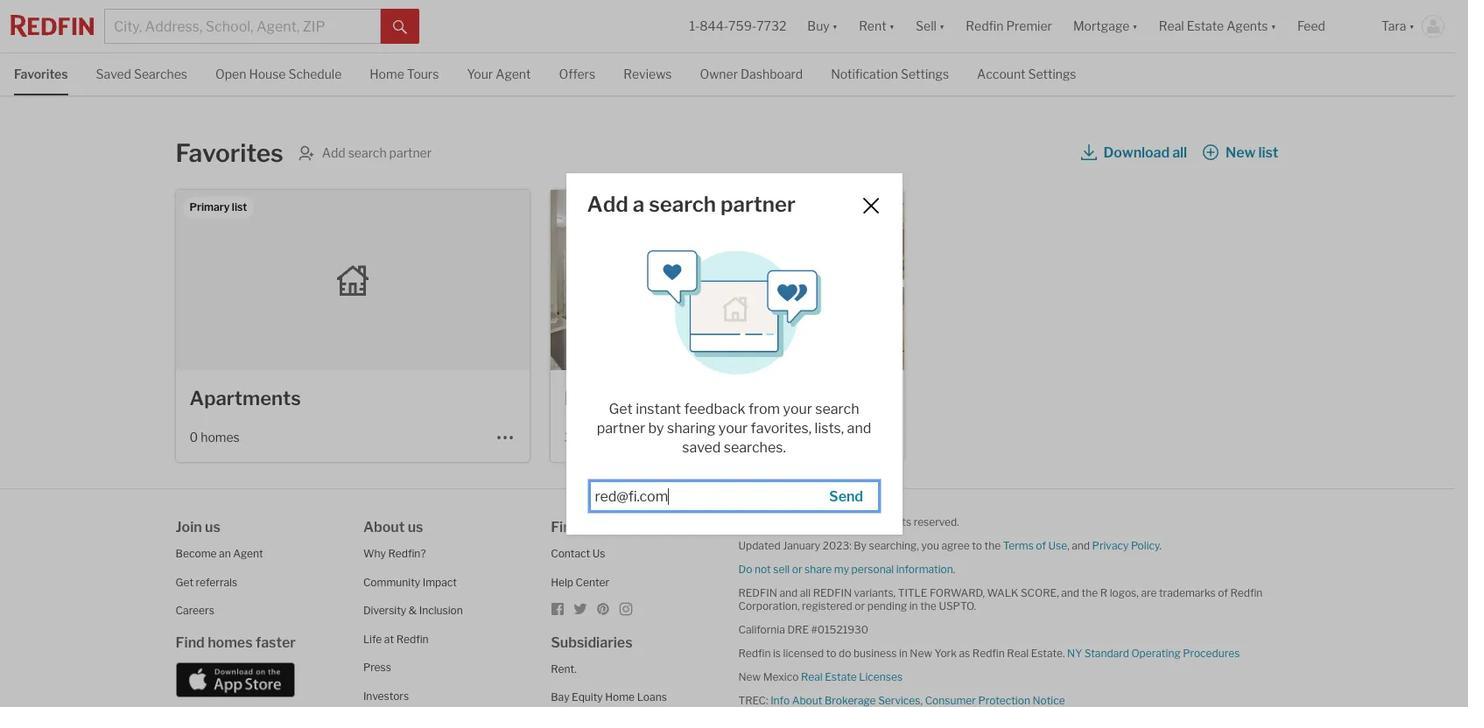 Task type: vqa. For each thing, say whether or not it's contained in the screenshot.
For in button
no



Task type: describe. For each thing, give the bounding box(es) containing it.
homes for 0 homes
[[201, 430, 240, 445]]

favorites link
[[14, 53, 68, 93]]

searches
[[134, 67, 187, 81]]

redfin left is on the right of page
[[739, 647, 771, 660]]

tours
[[407, 67, 439, 81]]

in inside redfin and all redfin variants, title forward, walk score, and the r logos, are trademarks of redfin corporation, registered or pending in the uspto.
[[910, 600, 918, 613]]

1 horizontal spatial the
[[985, 540, 1001, 553]]

and inside get instant feedback from your search partner by sharing your favorites, lists, and saved searches.
[[847, 420, 872, 437]]

0 horizontal spatial the
[[921, 600, 937, 613]]

us for about us
[[408, 519, 423, 536]]

send button
[[811, 479, 882, 514]]

,
[[1068, 540, 1070, 553]]

apartments
[[190, 387, 301, 410]]

feed button
[[1288, 0, 1372, 53]]

not
[[755, 563, 771, 576]]

home inside home tours link
[[370, 67, 404, 81]]

rights
[[883, 516, 912, 529]]

estate.
[[1031, 647, 1066, 660]]

loans
[[637, 691, 667, 704]]

add a search partner dialog
[[566, 173, 903, 535]]

1 vertical spatial to
[[827, 647, 837, 660]]

2 horizontal spatial the
[[1082, 587, 1099, 600]]

get for instant
[[609, 401, 633, 417]]

and right ,
[[1072, 540, 1090, 553]]

us for find us
[[583, 519, 599, 536]]

7732
[[757, 19, 787, 34]]

settings for notification settings
[[901, 67, 949, 81]]

at
[[384, 633, 394, 646]]

photo of 5407 wallace martin way unit 5407 image
[[731, 287, 905, 412]]

searching,
[[869, 540, 920, 553]]

my
[[565, 387, 593, 410]]

add for add search partner
[[322, 145, 346, 160]]

download all button
[[1080, 138, 1189, 169]]

add search partner
[[322, 145, 432, 160]]

diversity
[[363, 604, 407, 617]]

account settings
[[978, 67, 1077, 81]]

premier
[[1007, 19, 1053, 34]]

why
[[363, 547, 386, 561]]

life at redfin button
[[363, 633, 429, 646]]

new mexico real estate licenses
[[739, 671, 903, 684]]

updated
[[739, 540, 781, 553]]

us for join us
[[205, 519, 221, 536]]

privacy policy link
[[1093, 540, 1160, 553]]

us
[[593, 547, 606, 561]]

new for new list
[[1226, 145, 1256, 161]]

homes up sharing
[[656, 387, 717, 410]]

0
[[190, 430, 198, 445]]

or inside redfin and all redfin variants, title forward, walk score, and the r logos, are trademarks of redfin corporation, registered or pending in the uspto.
[[855, 600, 865, 613]]

3
[[565, 430, 573, 445]]

score,
[[1021, 587, 1060, 600]]

york
[[935, 647, 957, 660]]

community
[[363, 576, 421, 589]]

submit search image
[[393, 20, 407, 34]]

0 vertical spatial to
[[972, 540, 983, 553]]

favorites,
[[751, 420, 812, 437]]

Enter their email address email field
[[595, 488, 811, 505]]

contact us button
[[551, 547, 606, 561]]

life at redfin
[[363, 633, 429, 646]]

saved
[[96, 67, 131, 81]]

use
[[1049, 540, 1068, 553]]

forward,
[[930, 587, 985, 600]]

community impact button
[[363, 576, 457, 589]]

759-
[[729, 19, 757, 34]]

2023:
[[823, 540, 852, 553]]

you
[[922, 540, 940, 553]]

center
[[576, 576, 610, 589]]

1 redfin from the left
[[739, 587, 778, 600]]

download the redfin app on the apple app store image
[[176, 663, 295, 698]]

1 vertical spatial partner
[[721, 191, 796, 217]]

add search partner button
[[298, 145, 432, 162]]

0 horizontal spatial saved
[[597, 387, 652, 410]]

search inside get instant feedback from your search partner by sharing your favorites, lists, and saved searches.
[[816, 401, 860, 417]]

become
[[176, 547, 217, 561]]

1 vertical spatial .
[[954, 563, 956, 576]]

a
[[633, 191, 645, 217]]

corporation,
[[739, 600, 800, 613]]

add for add a search partner
[[587, 191, 629, 217]]

1 horizontal spatial your
[[783, 401, 813, 417]]

0 horizontal spatial in
[[899, 647, 908, 660]]

walk
[[988, 587, 1019, 600]]

add a search partner element
[[587, 191, 839, 217]]

dashboard
[[741, 67, 803, 81]]

terms of use link
[[1003, 540, 1068, 553]]

and down sell
[[780, 587, 798, 600]]

r
[[1101, 587, 1108, 600]]

©
[[792, 516, 801, 529]]

why redfin? button
[[363, 547, 426, 561]]

sell
[[774, 563, 790, 576]]

from
[[749, 401, 780, 417]]

partner inside button
[[389, 145, 432, 160]]

copyright:
[[739, 516, 790, 529]]

investors button
[[363, 690, 409, 703]]

privacy
[[1093, 540, 1129, 553]]

all
[[868, 516, 881, 529]]

open house schedule link
[[215, 53, 342, 93]]

information
[[897, 563, 954, 576]]

feed
[[1298, 19, 1326, 34]]

reserved.
[[914, 516, 960, 529]]

settings for account settings
[[1029, 67, 1077, 81]]

feedback
[[684, 401, 746, 417]]

my saved homes
[[565, 387, 717, 410]]

careers button
[[176, 604, 214, 617]]

notification settings
[[831, 67, 949, 81]]

saved searches
[[96, 67, 187, 81]]

1 horizontal spatial home
[[605, 691, 635, 704]]

redfin and all redfin variants, title forward, walk score, and the r logos, are trademarks of redfin corporation, registered or pending in the uspto.
[[739, 587, 1263, 613]]

find us
[[551, 519, 599, 536]]

redfin twitter image
[[574, 603, 588, 617]]

search inside button
[[348, 145, 387, 160]]

1-
[[690, 19, 700, 34]]

my
[[834, 563, 850, 576]]

1 horizontal spatial new
[[910, 647, 933, 660]]

california
[[739, 624, 785, 637]]

1-844-759-7732
[[690, 19, 787, 34]]

0 horizontal spatial agent
[[233, 547, 263, 561]]

redfin facebook image
[[551, 603, 565, 617]]



Task type: locate. For each thing, give the bounding box(es) containing it.
saved inside get instant feedback from your search partner by sharing your favorites, lists, and saved searches.
[[682, 439, 721, 456]]

owner
[[700, 67, 738, 81]]

2 us from the left
[[408, 519, 423, 536]]

0 horizontal spatial add
[[322, 145, 346, 160]]

or
[[792, 563, 803, 576], [855, 600, 865, 613]]

1 horizontal spatial in
[[910, 600, 918, 613]]

1 horizontal spatial redfin
[[813, 587, 852, 600]]

1 vertical spatial agent
[[233, 547, 263, 561]]

real estate licenses link
[[801, 671, 903, 684]]

owner dashboard
[[700, 67, 803, 81]]

sharing
[[667, 420, 716, 437]]

owner dashboard link
[[700, 53, 803, 93]]

2 settings from the left
[[1029, 67, 1077, 81]]

1 horizontal spatial settings
[[1029, 67, 1077, 81]]

searches.
[[724, 439, 786, 456]]

0 homes
[[190, 430, 240, 445]]

2 horizontal spatial us
[[583, 519, 599, 536]]

0 horizontal spatial to
[[827, 647, 837, 660]]

add left the a
[[587, 191, 629, 217]]

1 horizontal spatial saved
[[682, 439, 721, 456]]

2 horizontal spatial new
[[1226, 145, 1256, 161]]

saved up by
[[597, 387, 652, 410]]

0 horizontal spatial all
[[800, 587, 811, 600]]

home tours link
[[370, 53, 439, 93]]

reviews
[[624, 67, 672, 81]]

agent right your
[[496, 67, 531, 81]]

the left uspto.
[[921, 600, 937, 613]]

all inside redfin and all redfin variants, title forward, walk score, and the r logos, are trademarks of redfin corporation, registered or pending in the uspto.
[[800, 587, 811, 600]]

operating
[[1132, 647, 1181, 660]]

add inside dialog
[[587, 191, 629, 217]]

0 horizontal spatial new
[[739, 671, 761, 684]]

title
[[898, 587, 928, 600]]

add down schedule at the top of page
[[322, 145, 346, 160]]

all inside button
[[1173, 145, 1188, 161]]

equity
[[572, 691, 603, 704]]

personal
[[852, 563, 894, 576]]

do not sell or share my personal information .
[[739, 563, 956, 576]]

1 vertical spatial search
[[649, 191, 716, 217]]

copyright: © 2023 redfin. all rights reserved.
[[739, 516, 960, 529]]

0 horizontal spatial search
[[348, 145, 387, 160]]

home left loans on the left
[[605, 691, 635, 704]]

redfin left premier
[[966, 19, 1004, 34]]

become an agent
[[176, 547, 263, 561]]

us up us
[[583, 519, 599, 536]]

0 vertical spatial saved
[[597, 387, 652, 410]]

of inside redfin and all redfin variants, title forward, walk score, and the r logos, are trademarks of redfin corporation, registered or pending in the uspto.
[[1219, 587, 1229, 600]]

join us
[[176, 519, 221, 536]]

new left list
[[1226, 145, 1256, 161]]

saved down sharing
[[682, 439, 721, 456]]

2 horizontal spatial search
[[816, 401, 860, 417]]

1 horizontal spatial us
[[408, 519, 423, 536]]

0 horizontal spatial home
[[370, 67, 404, 81]]

referrals
[[196, 576, 237, 589]]

get instant feedback from your search partner by sharing your favorites, lists, and saved searches.
[[597, 401, 872, 456]]

your down 'feedback'
[[719, 420, 748, 437]]

2 vertical spatial partner
[[597, 420, 646, 437]]

find
[[551, 519, 580, 536], [176, 635, 205, 651]]

1 us from the left
[[205, 519, 221, 536]]

0 vertical spatial agent
[[496, 67, 531, 81]]

agent
[[496, 67, 531, 81], [233, 547, 263, 561]]

1 horizontal spatial add
[[587, 191, 629, 217]]

real
[[1007, 647, 1029, 660], [801, 671, 823, 684]]

and right score,
[[1062, 587, 1080, 600]]

1 vertical spatial home
[[605, 691, 635, 704]]

settings right account
[[1029, 67, 1077, 81]]

0 horizontal spatial of
[[1036, 540, 1047, 553]]

1 horizontal spatial to
[[972, 540, 983, 553]]

1 vertical spatial new
[[910, 647, 933, 660]]

0 vertical spatial get
[[609, 401, 633, 417]]

partner inside get instant feedback from your search partner by sharing your favorites, lists, and saved searches.
[[597, 420, 646, 437]]

homes right 0
[[201, 430, 240, 445]]

business
[[854, 647, 897, 660]]

0 vertical spatial new
[[1226, 145, 1256, 161]]

redfin down not
[[739, 587, 778, 600]]

1 horizontal spatial find
[[551, 519, 580, 536]]

1 vertical spatial in
[[899, 647, 908, 660]]

favorites down open
[[176, 138, 284, 168]]

1 vertical spatial get
[[176, 576, 194, 589]]

1 settings from the left
[[901, 67, 949, 81]]

0 vertical spatial in
[[910, 600, 918, 613]]

2023
[[803, 516, 829, 529]]

redfin inside redfin and all redfin variants, title forward, walk score, and the r logos, are trademarks of redfin corporation, registered or pending in the uspto.
[[1231, 587, 1263, 600]]

1 horizontal spatial .
[[1160, 540, 1162, 553]]

new for new mexico real estate licenses
[[739, 671, 761, 684]]

redfin right as
[[973, 647, 1005, 660]]

. down agree
[[954, 563, 956, 576]]

0 horizontal spatial .
[[954, 563, 956, 576]]

your up favorites,
[[783, 401, 813, 417]]

0 vertical spatial .
[[1160, 540, 1162, 553]]

in right the pending
[[910, 600, 918, 613]]

0 horizontal spatial get
[[176, 576, 194, 589]]

contact
[[551, 547, 591, 561]]

photo of 100 roberts lake cir image
[[551, 190, 724, 370]]

homes up download the redfin app on the apple app store image at the left of the page
[[208, 635, 253, 651]]

is
[[773, 647, 781, 660]]

settings right notification
[[901, 67, 949, 81]]

an
[[219, 547, 231, 561]]

pending
[[868, 600, 908, 613]]

1-844-759-7732 link
[[690, 19, 787, 34]]

variants,
[[854, 587, 896, 600]]

redfin inside redfin premier button
[[966, 19, 1004, 34]]

as
[[959, 647, 971, 660]]

photo of 10 avalon park cir image
[[731, 190, 905, 280]]

0 horizontal spatial real
[[801, 671, 823, 684]]

redfin.
[[832, 516, 866, 529]]

0 horizontal spatial us
[[205, 519, 221, 536]]

0 vertical spatial or
[[792, 563, 803, 576]]

favorites left saved
[[14, 67, 68, 81]]

agree
[[942, 540, 970, 553]]

1 vertical spatial find
[[176, 635, 205, 651]]

add a search partner
[[587, 191, 796, 217]]

of
[[1036, 540, 1047, 553], [1219, 587, 1229, 600]]

diversity & inclusion
[[363, 604, 463, 617]]

redfin?
[[388, 547, 426, 561]]

subsidiaries
[[551, 635, 633, 651]]

1 horizontal spatial of
[[1219, 587, 1229, 600]]

redfin pinterest image
[[597, 603, 611, 617]]

uspto.
[[939, 600, 976, 613]]

&
[[409, 604, 417, 617]]

the
[[985, 540, 1001, 553], [1082, 587, 1099, 600], [921, 600, 937, 613]]

0 vertical spatial find
[[551, 519, 580, 536]]

search down home tours
[[348, 145, 387, 160]]

are
[[1142, 587, 1157, 600]]

0 horizontal spatial find
[[176, 635, 205, 651]]

careers
[[176, 604, 214, 617]]

0 vertical spatial all
[[1173, 145, 1188, 161]]

and
[[847, 420, 872, 437], [1072, 540, 1090, 553], [780, 587, 798, 600], [1062, 587, 1080, 600]]

your agent link
[[467, 53, 531, 93]]

real left estate.
[[1007, 647, 1029, 660]]

of left use
[[1036, 540, 1047, 553]]

updated january 2023: by searching, you agree to the terms of use , and privacy policy .
[[739, 540, 1162, 553]]

offers
[[559, 67, 596, 81]]

home left tours
[[370, 67, 404, 81]]

redfin right at
[[396, 633, 429, 646]]

1 horizontal spatial favorites
[[176, 138, 284, 168]]

in
[[910, 600, 918, 613], [899, 647, 908, 660]]

new
[[1226, 145, 1256, 161], [910, 647, 933, 660], [739, 671, 761, 684]]

lists,
[[815, 420, 844, 437]]

1 horizontal spatial agent
[[496, 67, 531, 81]]

0 vertical spatial partner
[[389, 145, 432, 160]]

or left the pending
[[855, 600, 865, 613]]

1 vertical spatial add
[[587, 191, 629, 217]]

the left r at bottom right
[[1082, 587, 1099, 600]]

redfin down my
[[813, 587, 852, 600]]

redfin premier button
[[956, 0, 1063, 53]]

us up redfin?
[[408, 519, 423, 536]]

us right join
[[205, 519, 221, 536]]

licensed
[[784, 647, 824, 660]]

the left the terms
[[985, 540, 1001, 553]]

add inside button
[[322, 145, 346, 160]]

1 vertical spatial saved
[[682, 439, 721, 456]]

1 vertical spatial favorites
[[176, 138, 284, 168]]

new left mexico
[[739, 671, 761, 684]]

dre
[[788, 624, 809, 637]]

standard
[[1085, 647, 1130, 660]]

home
[[370, 67, 404, 81], [605, 691, 635, 704]]

or right sell
[[792, 563, 803, 576]]

find down careers 'button' on the bottom of page
[[176, 635, 205, 651]]

get
[[609, 401, 633, 417], [176, 576, 194, 589]]

january
[[783, 540, 821, 553]]

search right the a
[[649, 191, 716, 217]]

0 vertical spatial add
[[322, 145, 346, 160]]

3 us from the left
[[583, 519, 599, 536]]

in right the business
[[899, 647, 908, 660]]

all
[[1173, 145, 1188, 161], [800, 587, 811, 600]]

all down 'share'
[[800, 587, 811, 600]]

0 vertical spatial of
[[1036, 540, 1047, 553]]

1 horizontal spatial real
[[1007, 647, 1029, 660]]

get inside get instant feedback from your search partner by sharing your favorites, lists, and saved searches.
[[609, 401, 633, 417]]

find for find us
[[551, 519, 580, 536]]

new inside button
[[1226, 145, 1256, 161]]

search up lists,
[[816, 401, 860, 417]]

. right 'privacy'
[[1160, 540, 1162, 553]]

agent inside 'link'
[[496, 67, 531, 81]]

1 vertical spatial all
[[800, 587, 811, 600]]

settings
[[901, 67, 949, 81], [1029, 67, 1077, 81]]

help
[[551, 576, 574, 589]]

new left the york
[[910, 647, 933, 660]]

your agent
[[467, 67, 531, 81]]

mexico
[[763, 671, 799, 684]]

bay equity home loans
[[551, 691, 667, 704]]

0 vertical spatial favorites
[[14, 67, 68, 81]]

2 vertical spatial new
[[739, 671, 761, 684]]

0 horizontal spatial partner
[[389, 145, 432, 160]]

ny
[[1068, 647, 1083, 660]]

rent.
[[551, 663, 577, 676]]

account
[[978, 67, 1026, 81]]

1 horizontal spatial or
[[855, 600, 865, 613]]

redfin premier
[[966, 19, 1053, 34]]

1 horizontal spatial all
[[1173, 145, 1188, 161]]

homes for 3 homes
[[575, 430, 614, 445]]

your
[[783, 401, 813, 417], [719, 420, 748, 437]]

1 vertical spatial your
[[719, 420, 748, 437]]

community impact
[[363, 576, 457, 589]]

0 horizontal spatial or
[[792, 563, 803, 576]]

find for find homes faster
[[176, 635, 205, 651]]

0 horizontal spatial redfin
[[739, 587, 778, 600]]

get left instant
[[609, 401, 633, 417]]

0 horizontal spatial your
[[719, 420, 748, 437]]

redfin right trademarks at the right of the page
[[1231, 587, 1263, 600]]

all right download
[[1173, 145, 1188, 161]]

open house schedule
[[215, 67, 342, 81]]

diversity & inclusion button
[[363, 604, 463, 617]]

by
[[649, 420, 664, 437]]

of right trademarks at the right of the page
[[1219, 587, 1229, 600]]

to left do
[[827, 647, 837, 660]]

0 horizontal spatial settings
[[901, 67, 949, 81]]

2 horizontal spatial partner
[[721, 191, 796, 217]]

registered
[[802, 600, 853, 613]]

real down the licensed on the right bottom
[[801, 671, 823, 684]]

bay
[[551, 691, 570, 704]]

get for referrals
[[176, 576, 194, 589]]

homes for find homes faster
[[208, 635, 253, 651]]

california dre #01521930
[[739, 624, 869, 637]]

share
[[805, 563, 832, 576]]

0 vertical spatial real
[[1007, 647, 1029, 660]]

life
[[363, 633, 382, 646]]

homes right 3
[[575, 430, 614, 445]]

0 vertical spatial home
[[370, 67, 404, 81]]

to right agree
[[972, 540, 983, 553]]

and right lists,
[[847, 420, 872, 437]]

2 vertical spatial search
[[816, 401, 860, 417]]

faster
[[256, 635, 296, 651]]

2 redfin from the left
[[813, 587, 852, 600]]

get up careers at the left of page
[[176, 576, 194, 589]]

0 vertical spatial your
[[783, 401, 813, 417]]

1 horizontal spatial search
[[649, 191, 716, 217]]

0 vertical spatial search
[[348, 145, 387, 160]]

1 vertical spatial or
[[855, 600, 865, 613]]

agent right an
[[233, 547, 263, 561]]

do
[[739, 563, 753, 576]]

join
[[176, 519, 202, 536]]

1 horizontal spatial partner
[[597, 420, 646, 437]]

find up contact
[[551, 519, 580, 536]]

1 vertical spatial real
[[801, 671, 823, 684]]

1 horizontal spatial get
[[609, 401, 633, 417]]

reviews link
[[624, 53, 672, 93]]

trademarks
[[1160, 587, 1216, 600]]

redfin instagram image
[[619, 603, 633, 617]]

0 horizontal spatial favorites
[[14, 67, 68, 81]]

844-
[[700, 19, 729, 34]]

send
[[830, 488, 863, 505]]

1 vertical spatial of
[[1219, 587, 1229, 600]]



